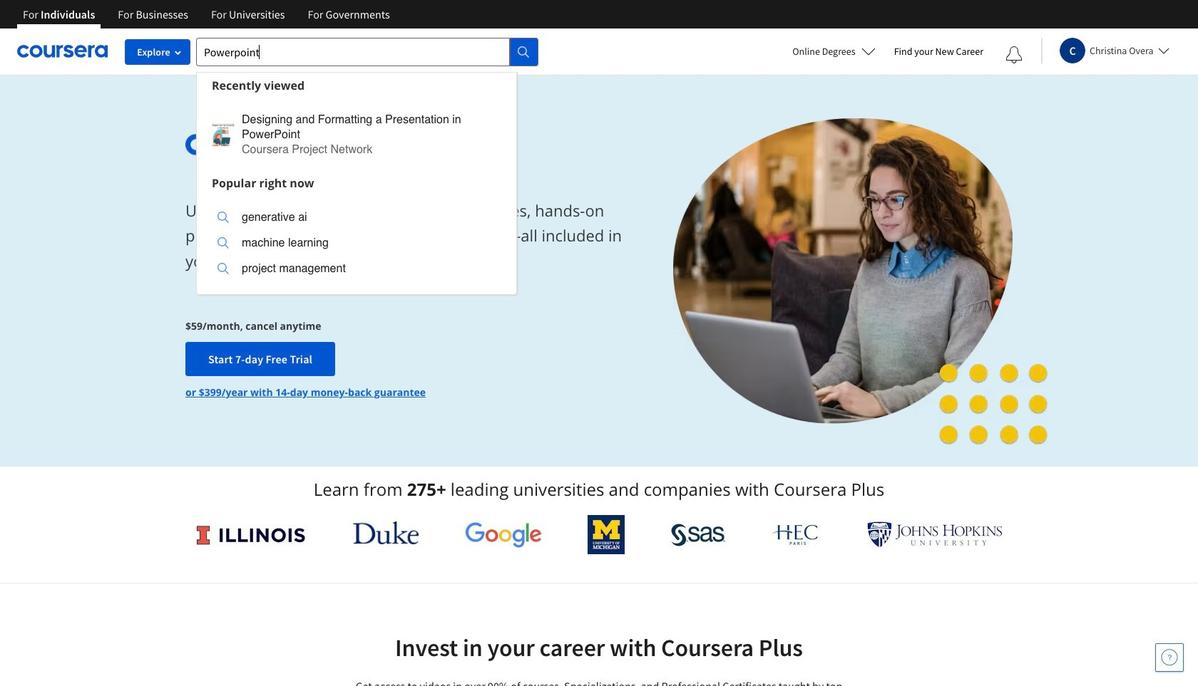 Task type: describe. For each thing, give the bounding box(es) containing it.
coursera image
[[17, 40, 108, 63]]

banner navigation
[[11, 0, 401, 29]]

johns hopkins university image
[[867, 522, 1003, 548]]

google image
[[465, 522, 542, 548]]

list box inside autocomplete results list box
[[197, 196, 516, 294]]

duke university image
[[353, 522, 419, 545]]

help center image
[[1161, 650, 1178, 667]]

coursera plus image
[[185, 134, 402, 155]]



Task type: locate. For each thing, give the bounding box(es) containing it.
university of michigan image
[[588, 516, 625, 555]]

hec paris image
[[771, 521, 821, 550]]

What do you want to learn? text field
[[196, 37, 510, 66]]

list box
[[197, 196, 516, 294]]

sas image
[[671, 524, 725, 547]]

None search field
[[196, 37, 538, 295]]

suggestion image image
[[212, 123, 235, 146], [217, 212, 229, 223], [217, 237, 229, 249], [217, 263, 229, 275]]

autocomplete results list box
[[196, 72, 517, 295]]

university of illinois at urbana-champaign image
[[195, 524, 307, 547]]



